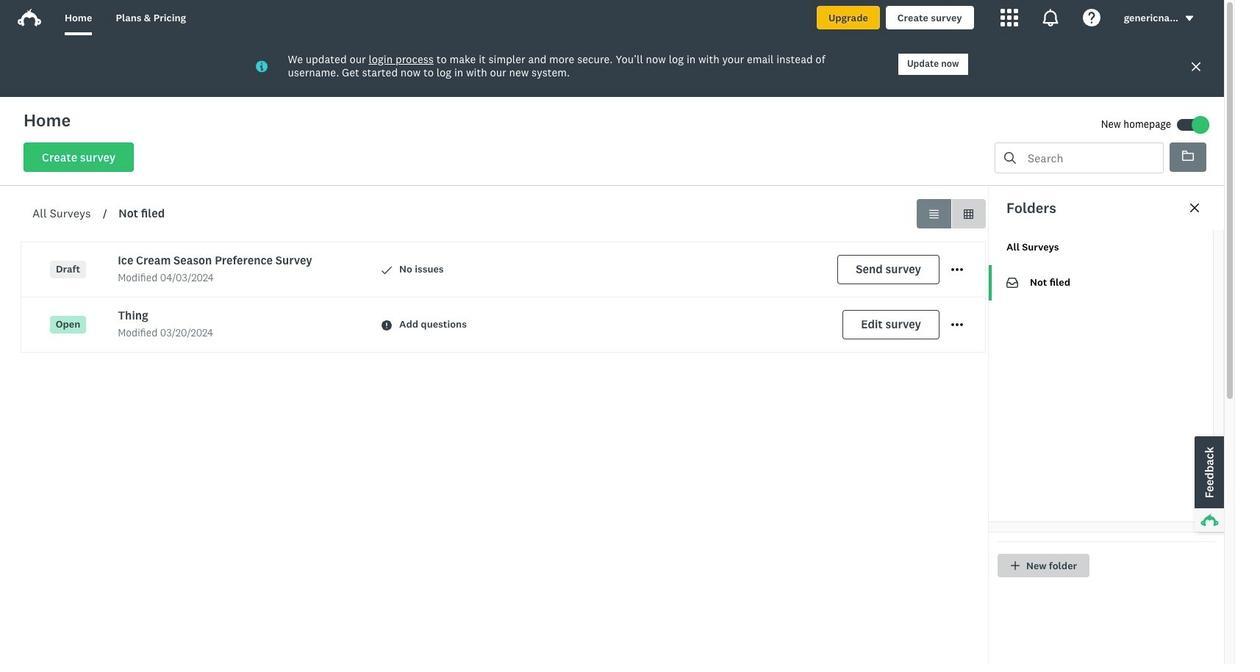 Task type: describe. For each thing, give the bounding box(es) containing it.
notification center icon image
[[1042, 9, 1059, 26]]

2 open menu image from the top
[[951, 324, 963, 327]]

1 not filed image from the top
[[1007, 277, 1018, 289]]

1 open menu image from the top
[[951, 264, 963, 276]]

1 brand logo image from the top
[[18, 6, 41, 29]]

2 folders image from the top
[[1182, 151, 1194, 161]]

warning image
[[382, 320, 392, 331]]

Search text field
[[1016, 143, 1163, 173]]



Task type: vqa. For each thing, say whether or not it's contained in the screenshot.
Search text box
yes



Task type: locate. For each thing, give the bounding box(es) containing it.
2 brand logo image from the top
[[18, 9, 41, 26]]

open menu image
[[951, 269, 963, 272], [951, 319, 963, 331]]

not filed image
[[1007, 277, 1018, 289], [1007, 278, 1018, 288]]

0 vertical spatial open menu image
[[951, 269, 963, 272]]

brand logo image
[[18, 6, 41, 29], [18, 9, 41, 26]]

1 open menu image from the top
[[951, 269, 963, 272]]

1 folders image from the top
[[1182, 150, 1194, 162]]

1 vertical spatial open menu image
[[951, 324, 963, 327]]

dialog
[[988, 186, 1224, 665]]

open menu image
[[951, 264, 963, 276], [951, 324, 963, 327]]

no issues image
[[382, 265, 392, 275]]

x image
[[1190, 60, 1202, 72]]

0 vertical spatial open menu image
[[951, 264, 963, 276]]

group
[[917, 199, 986, 229]]

2 open menu image from the top
[[951, 319, 963, 331]]

dropdown arrow icon image
[[1185, 13, 1195, 24], [1186, 16, 1194, 21]]

1 vertical spatial open menu image
[[951, 319, 963, 331]]

products icon image
[[1000, 9, 1018, 26], [1000, 9, 1018, 26]]

response based pricing icon image
[[1024, 483, 1071, 530]]

help icon image
[[1083, 9, 1100, 26]]

2 not filed image from the top
[[1007, 278, 1018, 288]]

new folder image
[[1010, 561, 1021, 571], [1011, 562, 1020, 571]]

search image
[[1004, 152, 1016, 164], [1004, 152, 1016, 164]]

folders image
[[1182, 150, 1194, 162], [1182, 151, 1194, 161]]



